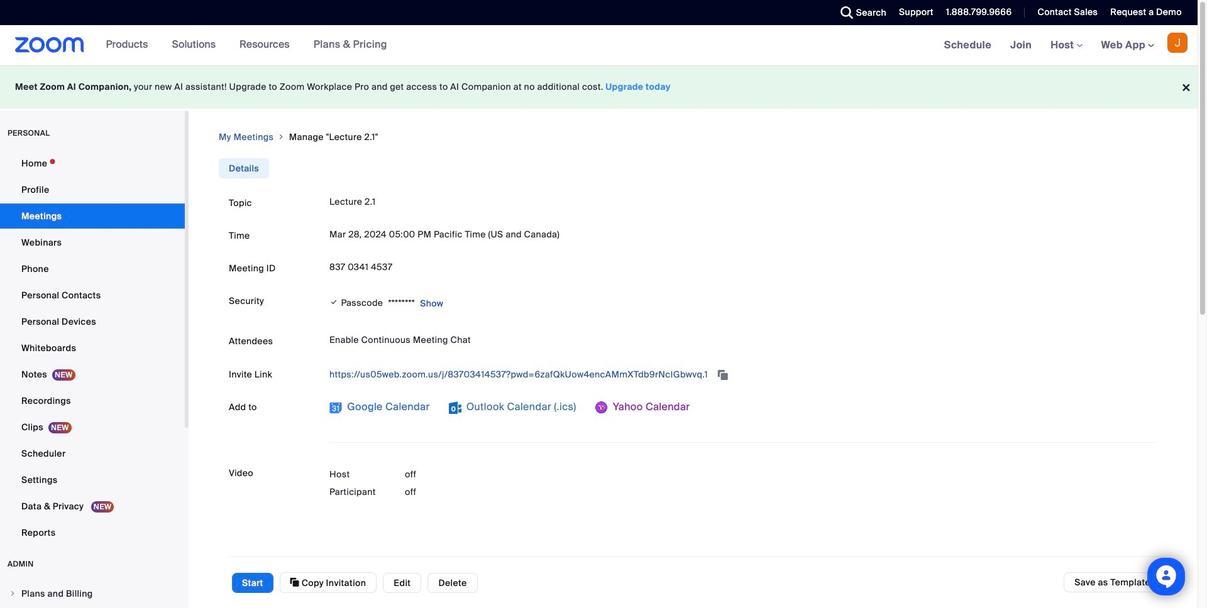 Task type: describe. For each thing, give the bounding box(es) containing it.
manage lecture 2.1 navigation
[[219, 131, 1168, 143]]

manage my meeting tab control tab list
[[219, 159, 269, 179]]

profile picture image
[[1168, 33, 1188, 53]]

personal menu menu
[[0, 151, 185, 547]]

copy image
[[290, 578, 299, 589]]

checked image
[[330, 296, 339, 309]]

product information navigation
[[97, 25, 397, 65]]

meetings navigation
[[935, 25, 1198, 66]]



Task type: vqa. For each thing, say whether or not it's contained in the screenshot.
"product information" navigation
yes



Task type: locate. For each thing, give the bounding box(es) containing it.
footer
[[0, 65, 1198, 109]]

right image
[[9, 591, 16, 598]]

add to yahoo calendar image
[[596, 402, 608, 415]]

add to outlook calendar (.ics) image
[[449, 402, 461, 415]]

menu item
[[0, 583, 185, 606]]

zoom logo image
[[15, 37, 84, 53]]

tab
[[219, 159, 269, 179]]

copy url image
[[717, 371, 730, 380]]

right image
[[278, 131, 285, 143]]

add to google calendar image
[[330, 402, 342, 415]]

banner
[[0, 25, 1198, 66]]



